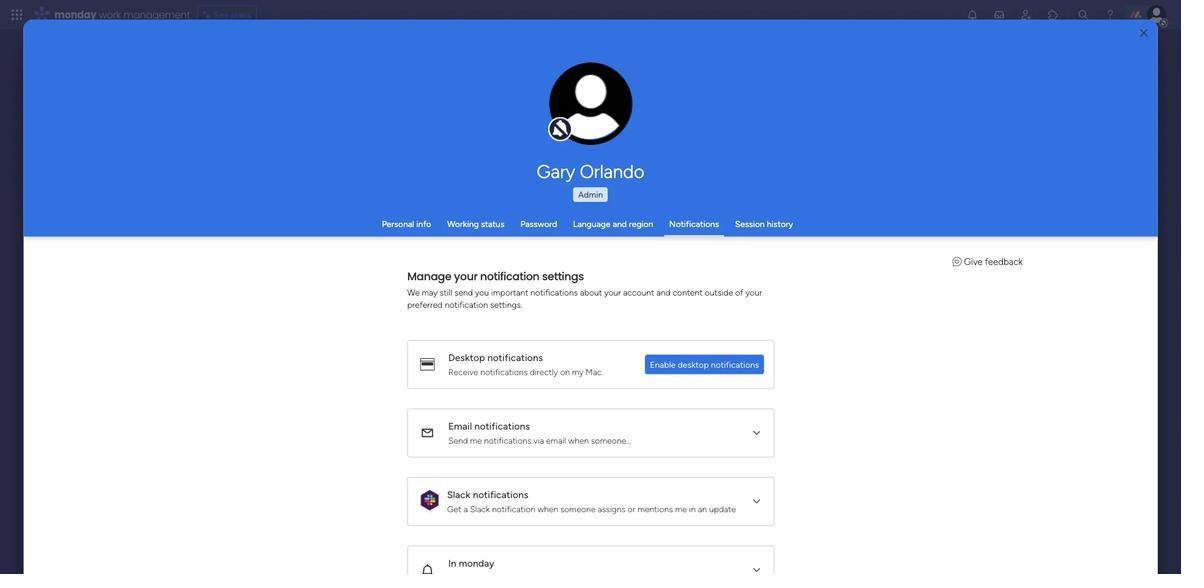 Task type: vqa. For each thing, say whether or not it's contained in the screenshot.
'boards'
no



Task type: locate. For each thing, give the bounding box(es) containing it.
slack
[[447, 489, 470, 501], [470, 504, 490, 514]]

in
[[689, 504, 696, 514]]

when inside slack notifications get a slack notification when someone assigns or mentions me in an update
[[538, 504, 558, 514]]

status
[[481, 219, 505, 229]]

your right the of
[[746, 287, 762, 297]]

monday
[[54, 8, 96, 21], [459, 558, 494, 569]]

close image
[[1141, 29, 1148, 38]]

1 vertical spatial me
[[675, 504, 687, 514]]

0 vertical spatial me
[[470, 435, 482, 445]]

notification right a
[[492, 504, 535, 514]]

manage your notification settings we may still send you important notifications about your account and content outside of your preferred notification settings.
[[407, 268, 762, 310]]

slack up get
[[447, 489, 470, 501]]

0 horizontal spatial monday
[[54, 8, 96, 21]]

0 horizontal spatial when
[[538, 504, 558, 514]]

when
[[568, 435, 589, 445], [538, 504, 558, 514]]

monday right in
[[459, 558, 494, 569]]

your right about
[[604, 287, 621, 297]]

1 vertical spatial monday
[[459, 558, 494, 569]]

invite members image
[[1021, 9, 1033, 21]]

about
[[580, 287, 602, 297]]

password
[[521, 219, 557, 229]]

email notifications send me notifications via email when someone...
[[448, 420, 631, 445]]

1 vertical spatial when
[[538, 504, 558, 514]]

gary orlando button
[[422, 160, 759, 182]]

in monday button
[[408, 546, 774, 574]]

password link
[[521, 219, 557, 229]]

manage
[[407, 268, 451, 284]]

your up send
[[454, 268, 478, 284]]

1 horizontal spatial me
[[675, 504, 687, 514]]

see plans
[[214, 9, 251, 20]]

0 vertical spatial and
[[613, 219, 627, 229]]

you
[[475, 287, 489, 297]]

1 horizontal spatial monday
[[459, 558, 494, 569]]

in monday
[[448, 558, 494, 569]]

desktop
[[448, 352, 485, 363]]

profile
[[595, 110, 617, 120]]

via
[[534, 435, 544, 445]]

enable desktop notifications button
[[645, 355, 764, 374]]

when right email
[[568, 435, 589, 445]]

change profile picture
[[565, 110, 617, 130]]

may
[[422, 287, 438, 297]]

inbox image
[[994, 9, 1006, 21]]

monday work management
[[54, 8, 190, 21]]

gary orlando image
[[1147, 5, 1167, 24]]

notifications inside manage your notification settings we may still send you important notifications about your account and content outside of your preferred notification settings.
[[531, 287, 578, 297]]

session history
[[735, 219, 794, 229]]

content
[[673, 287, 703, 297]]

0 vertical spatial when
[[568, 435, 589, 445]]

notifications link
[[670, 219, 720, 229]]

give feedback link
[[953, 256, 1023, 267]]

directly
[[530, 366, 558, 377]]

notification inside slack notifications get a slack notification when someone assigns or mentions me in an update
[[492, 504, 535, 514]]

notifications image
[[967, 9, 979, 21]]

we
[[407, 287, 420, 297]]

notifications
[[531, 287, 578, 297], [487, 352, 543, 363], [711, 359, 759, 370], [480, 366, 528, 377], [474, 420, 530, 432], [484, 435, 531, 445], [473, 489, 528, 501]]

working status link
[[447, 219, 505, 229]]

enable desktop notifications
[[650, 359, 759, 370]]

notification down send
[[445, 299, 488, 310]]

email
[[448, 420, 472, 432]]

and left region
[[613, 219, 627, 229]]

1 vertical spatial slack
[[470, 504, 490, 514]]

region
[[629, 219, 654, 229]]

notification up important
[[480, 268, 540, 284]]

desktop notifications receive notifications directly on my mac
[[448, 352, 602, 377]]

give feedback
[[964, 256, 1023, 267]]

me left in
[[675, 504, 687, 514]]

monday left work in the top left of the page
[[54, 8, 96, 21]]

me
[[470, 435, 482, 445], [675, 504, 687, 514]]

send
[[455, 287, 473, 297]]

language and region link
[[573, 219, 654, 229]]

and inside manage your notification settings we may still send you important notifications about your account and content outside of your preferred notification settings.
[[657, 287, 671, 297]]

get
[[447, 504, 461, 514]]

2 vertical spatial notification
[[492, 504, 535, 514]]

your
[[454, 268, 478, 284], [604, 287, 621, 297], [746, 287, 762, 297]]

orlando
[[580, 160, 645, 182]]

or
[[628, 504, 636, 514]]

mentions
[[638, 504, 673, 514]]

2 horizontal spatial your
[[746, 287, 762, 297]]

v2 user feedback image
[[953, 256, 962, 267]]

and left content at the right of the page
[[657, 287, 671, 297]]

notification
[[480, 268, 540, 284], [445, 299, 488, 310], [492, 504, 535, 514]]

see plans button
[[198, 6, 257, 24]]

notifications
[[670, 219, 720, 229]]

me right send
[[470, 435, 482, 445]]

work
[[99, 8, 121, 21]]

1 vertical spatial and
[[657, 287, 671, 297]]

0 vertical spatial notification
[[480, 268, 540, 284]]

1 horizontal spatial and
[[657, 287, 671, 297]]

and
[[613, 219, 627, 229], [657, 287, 671, 297]]

language
[[573, 219, 611, 229]]

1 horizontal spatial when
[[568, 435, 589, 445]]

picture
[[579, 121, 604, 130]]

receive
[[448, 366, 478, 377]]

0 horizontal spatial me
[[470, 435, 482, 445]]

slack notifications get a slack notification when someone assigns or mentions me in an update
[[447, 489, 736, 514]]

outside
[[705, 287, 733, 297]]

session history link
[[735, 219, 794, 229]]

search everything image
[[1078, 9, 1090, 21]]

slack right a
[[470, 504, 490, 514]]

history
[[767, 219, 794, 229]]

when left someone
[[538, 504, 558, 514]]



Task type: describe. For each thing, give the bounding box(es) containing it.
see
[[214, 9, 229, 20]]

personal
[[382, 219, 414, 229]]

personal info
[[382, 219, 431, 229]]

help image
[[1105, 9, 1117, 21]]

me inside slack notifications get a slack notification when someone assigns or mentions me in an update
[[675, 504, 687, 514]]

management
[[124, 8, 190, 21]]

gary orlando
[[537, 160, 645, 182]]

language and region
[[573, 219, 654, 229]]

my
[[572, 366, 584, 377]]

notifications inside button
[[711, 359, 759, 370]]

give
[[964, 256, 983, 267]]

settings
[[542, 268, 584, 284]]

when inside email notifications send me notifications via email when someone...
[[568, 435, 589, 445]]

account
[[623, 287, 654, 297]]

mac
[[586, 366, 602, 377]]

0 vertical spatial slack
[[447, 489, 470, 501]]

personal info link
[[382, 219, 431, 229]]

1 vertical spatial notification
[[445, 299, 488, 310]]

notifications inside slack notifications get a slack notification when someone assigns or mentions me in an update
[[473, 489, 528, 501]]

update
[[709, 504, 736, 514]]

assigns
[[598, 504, 626, 514]]

email
[[546, 435, 566, 445]]

change profile picture button
[[550, 62, 633, 146]]

in
[[448, 558, 456, 569]]

on
[[560, 366, 570, 377]]

someone...
[[591, 435, 631, 445]]

still
[[440, 287, 452, 297]]

of
[[735, 287, 743, 297]]

select product image
[[11, 9, 23, 21]]

preferred
[[407, 299, 443, 310]]

info
[[417, 219, 431, 229]]

gary
[[537, 160, 576, 182]]

0 vertical spatial monday
[[54, 8, 96, 21]]

an
[[698, 504, 707, 514]]

change
[[565, 110, 593, 120]]

important
[[491, 287, 528, 297]]

gary orlando dialog
[[24, 20, 1158, 574]]

admin
[[578, 190, 603, 200]]

working status
[[447, 219, 505, 229]]

monday inside in monday dropdown button
[[459, 558, 494, 569]]

0 horizontal spatial and
[[613, 219, 627, 229]]

a
[[464, 504, 468, 514]]

1 horizontal spatial your
[[604, 287, 621, 297]]

enable
[[650, 359, 676, 370]]

someone
[[560, 504, 596, 514]]

feedback
[[985, 256, 1023, 267]]

plans
[[231, 9, 251, 20]]

settings.
[[490, 299, 522, 310]]

working
[[447, 219, 479, 229]]

session
[[735, 219, 765, 229]]

0 horizontal spatial your
[[454, 268, 478, 284]]

me inside email notifications send me notifications via email when someone...
[[470, 435, 482, 445]]

apps image
[[1048, 9, 1060, 21]]

send
[[448, 435, 468, 445]]

desktop
[[678, 359, 709, 370]]



